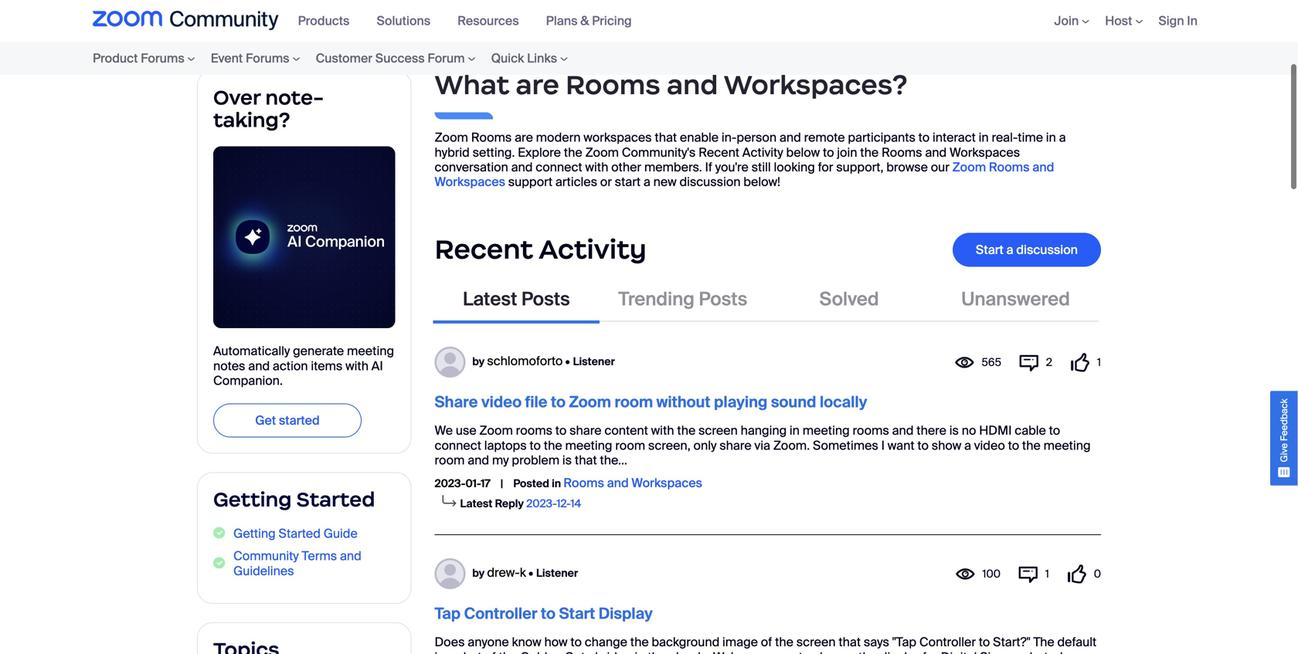 Task type: describe. For each thing, give the bounding box(es) containing it.
browse
[[887, 159, 928, 175]]

via
[[755, 438, 771, 454]]

plans & pricing
[[546, 13, 632, 29]]

without
[[657, 393, 711, 413]]

posted
[[514, 477, 550, 491]]

plans & pricing link
[[546, 13, 644, 29]]

community.title image
[[93, 11, 279, 31]]

that inside "does anyone know how to change the background image of the screen that says "tap controller to start?" the default is a shot of the golden gate bridge in the clouds. we've manage to change the display for digital signage but whe"
[[839, 635, 861, 651]]

resources
[[458, 13, 519, 29]]

getting for getting started
[[213, 488, 292, 513]]

the left display
[[859, 650, 878, 655]]

getting started
[[213, 488, 375, 513]]

with for automatically generate meeting notes and action items with ai companion.
[[346, 358, 369, 374]]

time
[[1018, 130, 1044, 146]]

schlomoforto
[[487, 353, 563, 370]]

by drew-k • listener
[[473, 565, 578, 581]]

and right conversation at the left
[[511, 159, 533, 175]]

zoom rooms and workspaces link
[[435, 159, 1055, 190]]

list containing zoom
[[197, 0, 1041, 39]]

"tap
[[893, 635, 917, 651]]

that inside zoom rooms are modern workspaces that enable in-person and remote participants to interact in real-time in a hybrid setting. explore the zoom community's recent activity below to join the rooms and workspaces conversation and connect with other members. if you're still looking for support, browse our
[[655, 130, 677, 146]]

recent inside zoom rooms are modern workspaces that enable in-person and remote participants to interact in real-time in a hybrid setting. explore the zoom community's recent activity below to join the rooms and workspaces conversation and connect with other members. if you're still looking for support, browse our
[[699, 144, 740, 161]]

quick links link
[[484, 42, 576, 75]]

the up posted
[[544, 438, 563, 454]]

the up articles
[[564, 144, 583, 161]]

listener inside by schlomoforto • listener
[[573, 355, 615, 369]]

start
[[615, 174, 641, 190]]

to up problem
[[556, 423, 567, 439]]

community terms and guidelines link
[[233, 549, 395, 580]]

schlomoforto image
[[435, 347, 466, 378]]

zoom inside zoom rooms and workspaces
[[953, 159, 987, 175]]

rooms left our
[[882, 144, 923, 161]]

1 horizontal spatial change
[[813, 650, 856, 655]]

latest inside 2023-01-17 | posted in rooms and workspaces latest reply 2023-12-14
[[460, 497, 493, 511]]

interact
[[933, 130, 976, 146]]

0 horizontal spatial recent
[[435, 233, 534, 266]]

pricing
[[592, 13, 632, 29]]

bridge
[[595, 650, 632, 655]]

only
[[694, 438, 717, 454]]

2 rooms from the left
[[853, 423, 890, 439]]

over
[[213, 85, 261, 110]]

0 horizontal spatial change
[[585, 635, 628, 651]]

rooms up the workspaces
[[566, 68, 661, 102]]

start inside start a discussion link
[[976, 242, 1004, 258]]

0 vertical spatial 2023-
[[435, 477, 466, 491]]

guide
[[324, 526, 358, 542]]

share video file to zoom room without playing sound locally
[[435, 393, 868, 413]]

1 horizontal spatial share
[[720, 438, 752, 454]]

articles
[[556, 174, 598, 190]]

reply
[[495, 497, 524, 511]]

in left the real-
[[979, 130, 989, 146]]

zoom inside we use zoom rooms to share content with the screen hanging in meeting rooms and there is no hdmi cable to connect laptops to the meeting room screen, only share via zoom. sometimes i want to show a video to the meeting room and my problem is that the...
[[480, 423, 513, 439]]

products inside list
[[248, 13, 294, 27]]

to right the no
[[1009, 438, 1020, 454]]

solutions link
[[377, 13, 442, 29]]

the right image
[[775, 635, 794, 651]]

join
[[838, 144, 858, 161]]

and right the i
[[893, 423, 914, 439]]

|
[[501, 477, 503, 491]]

started for getting started
[[297, 488, 375, 513]]

rooms and workspaces
[[315, 13, 437, 27]]

to right how
[[571, 635, 582, 651]]

listener inside by drew-k • listener
[[537, 567, 578, 581]]

workspaces inside 2023-01-17 | posted in rooms and workspaces latest reply 2023-12-14
[[632, 475, 703, 492]]

playing
[[714, 393, 768, 413]]

to right laptops
[[530, 438, 541, 454]]

join link
[[1055, 13, 1090, 29]]

sign
[[1159, 13, 1185, 29]]

we've
[[713, 650, 747, 655]]

does
[[435, 635, 465, 651]]

does anyone know how to change the background image of the screen that says "tap controller to start?" the default is a shot of the golden gate bridge in the clouds. we've manage to change the display for digital signage but whe
[[435, 635, 1097, 655]]

display
[[599, 605, 653, 624]]

zoom rooms and workspaces
[[435, 159, 1055, 190]]

signage
[[980, 650, 1027, 655]]

event forums link
[[203, 42, 308, 75]]

digital
[[941, 650, 978, 655]]

• inside by schlomoforto • listener
[[566, 355, 570, 369]]

resources link
[[458, 13, 531, 29]]

person
[[737, 130, 777, 146]]

enable
[[680, 130, 719, 146]]

getting started guide community terms and guidelines
[[233, 526, 362, 580]]

0 horizontal spatial 1
[[1046, 567, 1050, 582]]

room up content at the bottom of page
[[615, 393, 653, 413]]

success
[[376, 50, 425, 66]]

activity inside zoom rooms are modern workspaces that enable in-person and remote participants to interact in real-time in a hybrid setting. explore the zoom community's recent activity below to join the rooms and workspaces conversation and connect with other members. if you're still looking for support, browse our
[[743, 144, 784, 161]]

forums for product forums
[[141, 50, 185, 66]]

the left golden
[[499, 650, 518, 655]]

0 horizontal spatial of
[[485, 650, 496, 655]]

note-
[[265, 85, 324, 110]]

or
[[601, 174, 612, 190]]

trending posts
[[619, 288, 748, 311]]

0 vertical spatial controller
[[464, 605, 538, 624]]

workspaces
[[584, 130, 652, 146]]

items
[[311, 358, 343, 374]]

room up rooms and workspaces link
[[616, 438, 646, 454]]

host link
[[1106, 13, 1144, 29]]

get
[[255, 413, 276, 429]]

rooms inside 2023-01-17 | posted in rooms and workspaces latest reply 2023-12-14
[[564, 475, 604, 492]]

cable
[[1015, 423, 1047, 439]]

zoom up event
[[197, 13, 227, 27]]

i
[[882, 438, 885, 454]]

to right manage
[[799, 650, 810, 655]]

meeting up 2023-01-17 | posted in rooms and workspaces latest reply 2023-12-14
[[566, 438, 613, 454]]

17
[[481, 477, 491, 491]]

in inside we use zoom rooms to share content with the screen hanging in meeting rooms and there is no hdmi cable to connect laptops to the meeting room screen, only share via zoom. sometimes i want to show a video to the meeting room and my problem is that the...
[[790, 423, 800, 439]]

clouds.
[[670, 650, 711, 655]]

no
[[962, 423, 977, 439]]

the right the join
[[861, 144, 879, 161]]

100
[[983, 567, 1001, 582]]

join
[[1055, 13, 1079, 29]]

by for schlomoforto
[[473, 355, 485, 369]]

1 horizontal spatial discussion
[[1017, 242, 1079, 258]]

shot
[[457, 650, 482, 655]]

started
[[279, 413, 320, 429]]

modern
[[536, 130, 581, 146]]

in-
[[722, 130, 737, 146]]

0 vertical spatial are
[[516, 68, 560, 102]]

zoom rooms are modern workspaces that enable in-person and remote participants to interact in real-time in a hybrid setting. explore the zoom community's recent activity below to join the rooms and workspaces conversation and connect with other members. if you're still looking for support, browse our
[[435, 130, 1067, 175]]

posts for trending posts
[[699, 288, 748, 311]]

solved
[[820, 288, 880, 311]]

1 products link from the left
[[298, 13, 361, 29]]

workspaces up success on the top of the page
[[375, 13, 437, 27]]

what
[[435, 68, 510, 102]]

and inside automatically generate meeting notes and action items with ai companion.
[[248, 358, 270, 374]]

ai
[[372, 358, 383, 374]]

1 horizontal spatial 1
[[1098, 356, 1102, 370]]

community's
[[622, 144, 696, 161]]

workspaces?
[[724, 68, 908, 102]]

meeting right hdmi
[[1044, 438, 1091, 454]]

1 vertical spatial is
[[563, 453, 572, 469]]

screen,
[[649, 438, 691, 454]]

zoom up or
[[586, 144, 619, 161]]

2 products link from the left
[[248, 13, 294, 27]]

file
[[525, 393, 548, 413]]

a left new
[[644, 174, 651, 190]]

room down 'we'
[[435, 453, 465, 469]]

• inside by drew-k • listener
[[529, 567, 534, 581]]

members.
[[645, 159, 703, 175]]

automatically generate meeting notes and action items with ai companion.
[[213, 343, 394, 389]]

terms
[[302, 549, 337, 565]]

rooms up conversation at the left
[[471, 130, 512, 146]]

tap controller to start display
[[435, 605, 653, 624]]

latest posts
[[463, 288, 570, 311]]

below
[[787, 144, 820, 161]]

a inside zoom rooms are modern workspaces that enable in-person and remote participants to interact in real-time in a hybrid setting. explore the zoom community's recent activity below to join the rooms and workspaces conversation and connect with other members. if you're still looking for support, browse our
[[1060, 130, 1067, 146]]

with inside zoom rooms are modern workspaces that enable in-person and remote participants to interact in real-time in a hybrid setting. explore the zoom community's recent activity below to join the rooms and workspaces conversation and connect with other members. if you're still looking for support, browse our
[[586, 159, 609, 175]]



Task type: locate. For each thing, give the bounding box(es) containing it.
and down guide
[[340, 549, 362, 565]]

0 vertical spatial with
[[586, 159, 609, 175]]

companion.
[[213, 373, 283, 389]]

with left the other
[[586, 159, 609, 175]]

get started link
[[213, 404, 362, 438]]

12-
[[557, 497, 571, 511]]

video inside we use zoom rooms to share content with the screen hanging in meeting rooms and there is no hdmi cable to connect laptops to the meeting room screen, only share via zoom. sometimes i want to show a video to the meeting room and my problem is that the...
[[975, 438, 1006, 454]]

workspaces inside zoom rooms and workspaces
[[435, 174, 506, 190]]

1 vertical spatial started
[[279, 526, 321, 542]]

guidelines
[[233, 564, 294, 580]]

menu bar
[[290, 0, 651, 42], [1032, 0, 1206, 42], [62, 42, 607, 75]]

still
[[752, 159, 771, 175]]

0 vertical spatial listener
[[573, 355, 615, 369]]

zoom up my
[[480, 423, 513, 439]]

to right digital
[[979, 635, 991, 651]]

golden
[[520, 650, 562, 655]]

2 horizontal spatial with
[[651, 423, 675, 439]]

of
[[761, 635, 773, 651], [485, 650, 496, 655]]

1 horizontal spatial with
[[586, 159, 609, 175]]

2023- down posted
[[527, 497, 557, 511]]

in down sound
[[790, 423, 800, 439]]

rooms inside list
[[315, 13, 351, 27]]

is
[[950, 423, 959, 439], [563, 453, 572, 469], [435, 650, 444, 655]]

get started
[[255, 413, 320, 429]]

screen inside "does anyone know how to change the background image of the screen that says "tap controller to start?" the default is a shot of the golden gate bridge in the clouds. we've manage to change the display for digital signage but whe"
[[797, 635, 836, 651]]

new
[[654, 174, 677, 190]]

and down time
[[1033, 159, 1055, 175]]

sign in link
[[1159, 13, 1198, 29]]

schlomoforto link
[[487, 353, 563, 370]]

tap
[[435, 605, 461, 624]]

1 horizontal spatial video
[[975, 438, 1006, 454]]

0 vertical spatial heading
[[435, 70, 1102, 86]]

controller right "tap
[[920, 635, 976, 651]]

1 horizontal spatial products link
[[298, 13, 361, 29]]

looking
[[774, 159, 816, 175]]

0 horizontal spatial rooms
[[516, 423, 553, 439]]

product forums
[[93, 50, 185, 66]]

2 horizontal spatial is
[[950, 423, 959, 439]]

posts for latest posts
[[522, 288, 570, 311]]

1 horizontal spatial screen
[[797, 635, 836, 651]]

latest down 01-
[[460, 497, 493, 511]]

0 vertical spatial recent
[[699, 144, 740, 161]]

posts right trending
[[699, 288, 748, 311]]

1 vertical spatial screen
[[797, 635, 836, 651]]

zoom.
[[774, 438, 810, 454]]

with for we use zoom rooms to share content with the screen hanging in meeting rooms and there is no hdmi cable to connect laptops to the meeting room screen, only share via zoom. sometimes i want to show a video to the meeting room and my problem is that the...
[[651, 423, 675, 439]]

• right k at the bottom left of the page
[[529, 567, 534, 581]]

0 vertical spatial that
[[655, 130, 677, 146]]

customer success forum
[[316, 50, 465, 66]]

for inside "does anyone know how to change the background image of the screen that says "tap controller to start?" the default is a shot of the golden gate bridge in the clouds. we've manage to change the display for digital signage but whe"
[[923, 650, 939, 655]]

1 horizontal spatial recent
[[699, 144, 740, 161]]

1 vertical spatial controller
[[920, 635, 976, 651]]

automatically
[[213, 343, 290, 360]]

and up enable
[[667, 68, 719, 102]]

1 vertical spatial with
[[346, 358, 369, 374]]

event forums
[[211, 50, 290, 66]]

are down links
[[516, 68, 560, 102]]

to up how
[[541, 605, 556, 624]]

1 posts from the left
[[522, 288, 570, 311]]

connect
[[536, 159, 583, 175], [435, 438, 482, 454]]

to right the want
[[918, 438, 929, 454]]

1 vertical spatial are
[[515, 130, 533, 146]]

2023-
[[435, 477, 466, 491], [527, 497, 557, 511]]

menu bar containing product forums
[[62, 42, 607, 75]]

0 vertical spatial is
[[950, 423, 959, 439]]

1 vertical spatial by
[[473, 567, 485, 581]]

0 horizontal spatial start
[[559, 605, 596, 624]]

and up looking
[[780, 130, 802, 146]]

and left solutions
[[354, 13, 372, 27]]

listener right schlomoforto link
[[573, 355, 615, 369]]

and inside zoom rooms and workspaces
[[1033, 159, 1055, 175]]

controller up "anyone"
[[464, 605, 538, 624]]

0 vertical spatial video
[[482, 393, 522, 413]]

video left the file
[[482, 393, 522, 413]]

locally
[[820, 393, 868, 413]]

with left ai at the bottom
[[346, 358, 369, 374]]

video right show
[[975, 438, 1006, 454]]

the right hdmi
[[1023, 438, 1041, 454]]

1 horizontal spatial 2023-
[[527, 497, 557, 511]]

1 horizontal spatial rooms
[[853, 423, 890, 439]]

by inside by drew-k • listener
[[473, 567, 485, 581]]

the
[[1034, 635, 1055, 651]]

rooms inside zoom rooms and workspaces
[[990, 159, 1030, 175]]

quick
[[491, 50, 524, 66]]

in inside 2023-01-17 | posted in rooms and workspaces latest reply 2023-12-14
[[552, 477, 561, 491]]

0 horizontal spatial forums
[[141, 50, 185, 66]]

share
[[570, 423, 602, 439], [720, 438, 752, 454]]

by
[[473, 355, 485, 369], [473, 567, 485, 581]]

zoom up conversation at the left
[[435, 130, 468, 146]]

2 vertical spatial is
[[435, 650, 444, 655]]

a inside we use zoom rooms to share content with the screen hanging in meeting rooms and there is no hdmi cable to connect laptops to the meeting room screen, only share via zoom. sometimes i want to show a video to the meeting room and my problem is that the...
[[965, 438, 972, 454]]

participants
[[848, 130, 916, 146]]

forums right event
[[246, 50, 290, 66]]

the left clouds.
[[648, 650, 667, 655]]

1 vertical spatial 1
[[1046, 567, 1050, 582]]

0 vertical spatial latest
[[463, 288, 517, 311]]

that left the... at the bottom left of page
[[575, 453, 597, 469]]

unanswered
[[962, 288, 1071, 311]]

by for drew-k
[[473, 567, 485, 581]]

0 horizontal spatial share
[[570, 423, 602, 439]]

meeting inside automatically generate meeting notes and action items with ai companion.
[[347, 343, 394, 360]]

0 vertical spatial connect
[[536, 159, 583, 175]]

rooms up customer
[[315, 13, 351, 27]]

1 vertical spatial latest
[[460, 497, 493, 511]]

k
[[520, 565, 526, 581]]

0 vertical spatial discussion
[[680, 174, 741, 190]]

rooms and workspaces link
[[564, 475, 703, 492]]

of right shot
[[485, 650, 496, 655]]

2 forums from the left
[[246, 50, 290, 66]]

the down without
[[678, 423, 696, 439]]

posts down recent activity
[[522, 288, 570, 311]]

meeting down locally
[[803, 423, 850, 439]]

change down display
[[585, 635, 628, 651]]

in inside "does anyone know how to change the background image of the screen that says "tap controller to start?" the default is a shot of the golden gate bridge in the clouds. we've manage to change the display for digital signage but whe"
[[635, 650, 645, 655]]

0 horizontal spatial for
[[818, 159, 834, 175]]

0 horizontal spatial screen
[[699, 423, 738, 439]]

rooms up 14
[[564, 475, 604, 492]]

a inside "does anyone know how to change the background image of the screen that says "tap controller to start?" the default is a shot of the golden gate bridge in the clouds. we've manage to change the display for digital signage but whe"
[[447, 650, 454, 655]]

workspaces down screen,
[[632, 475, 703, 492]]

controller
[[464, 605, 538, 624], [920, 635, 976, 651]]

0 horizontal spatial that
[[575, 453, 597, 469]]

that inside we use zoom rooms to share content with the screen hanging in meeting rooms and there is no hdmi cable to connect laptops to the meeting room screen, only share via zoom. sometimes i want to show a video to the meeting room and my problem is that the...
[[575, 453, 597, 469]]

with inside automatically generate meeting notes and action items with ai companion.
[[346, 358, 369, 374]]

products link up event forums link at the left of page
[[248, 13, 294, 27]]

0 vertical spatial start
[[976, 242, 1004, 258]]

drew k image
[[435, 559, 466, 590]]

sound
[[771, 393, 817, 413]]

latest down recent activity
[[463, 288, 517, 311]]

over note- taking?
[[213, 85, 324, 132]]

activity
[[743, 144, 784, 161], [539, 233, 647, 266]]

1 by from the top
[[473, 355, 485, 369]]

1 vertical spatial 2023-
[[527, 497, 557, 511]]

screen inside we use zoom rooms to share content with the screen hanging in meeting rooms and there is no hdmi cable to connect laptops to the meeting room screen, only share via zoom. sometimes i want to show a video to the meeting room and my problem is that the...
[[699, 423, 738, 439]]

and right "notes"
[[248, 358, 270, 374]]

0 vertical spatial screen
[[699, 423, 738, 439]]

are inside zoom rooms are modern workspaces that enable in-person and remote participants to interact in real-time in a hybrid setting. explore the zoom community's recent activity below to join the rooms and workspaces conversation and connect with other members. if you're still looking for support, browse our
[[515, 130, 533, 146]]

but
[[1030, 650, 1049, 655]]

in right time
[[1047, 130, 1057, 146]]

my
[[492, 453, 509, 469]]

latest
[[463, 288, 517, 311], [460, 497, 493, 511]]

0 horizontal spatial with
[[346, 358, 369, 374]]

started for getting started guide community terms and guidelines
[[279, 526, 321, 542]]

1 horizontal spatial posts
[[699, 288, 748, 311]]

listener right k at the bottom left of the page
[[537, 567, 578, 581]]

2 horizontal spatial that
[[839, 635, 861, 651]]

1 horizontal spatial connect
[[536, 159, 583, 175]]

1 horizontal spatial that
[[655, 130, 677, 146]]

rooms down the real-
[[990, 159, 1030, 175]]

0 vertical spatial activity
[[743, 144, 784, 161]]

is right problem
[[563, 453, 572, 469]]

products link up customer
[[298, 13, 361, 29]]

getting
[[213, 488, 292, 513], [233, 526, 276, 542]]

screen right manage
[[797, 635, 836, 651]]

heading
[[435, 70, 1102, 86], [213, 639, 395, 655]]

change left "says"
[[813, 650, 856, 655]]

zoom
[[197, 13, 227, 27], [435, 130, 468, 146], [586, 144, 619, 161], [953, 159, 987, 175], [569, 393, 611, 413], [480, 423, 513, 439]]

is left the no
[[950, 423, 959, 439]]

is inside "does anyone know how to change the background image of the screen that says "tap controller to start?" the default is a shot of the golden gate bridge in the clouds. we've manage to change the display for digital signage but whe"
[[435, 650, 444, 655]]

1 horizontal spatial heading
[[435, 70, 1102, 86]]

0 horizontal spatial discussion
[[680, 174, 741, 190]]

a right time
[[1060, 130, 1067, 146]]

0 vertical spatial started
[[297, 488, 375, 513]]

0 horizontal spatial is
[[435, 650, 444, 655]]

to right cable
[[1050, 423, 1061, 439]]

getting for getting started guide community terms and guidelines
[[233, 526, 276, 542]]

that left "says"
[[839, 635, 861, 651]]

anyone
[[468, 635, 509, 651]]

1 vertical spatial for
[[923, 650, 939, 655]]

and inside getting started guide community terms and guidelines
[[340, 549, 362, 565]]

getting up getting started guide link
[[213, 488, 292, 513]]

hanging
[[741, 423, 787, 439]]

2 products from the left
[[248, 13, 294, 27]]

rooms down locally
[[853, 423, 890, 439]]

for inside zoom rooms are modern workspaces that enable in-person and remote participants to interact in real-time in a hybrid setting. explore the zoom community's recent activity below to join the rooms and workspaces conversation and connect with other members. if you're still looking for support, browse our
[[818, 159, 834, 175]]

1 vertical spatial that
[[575, 453, 597, 469]]

support
[[509, 174, 553, 190]]

share
[[435, 393, 478, 413]]

is left shot
[[435, 650, 444, 655]]

zoom up content at the bottom of page
[[569, 393, 611, 413]]

by left drew-
[[473, 567, 485, 581]]

1 vertical spatial connect
[[435, 438, 482, 454]]

to left interact
[[919, 130, 930, 146]]

below!
[[744, 174, 781, 190]]

we use zoom rooms to share content with the screen hanging in meeting rooms and there is no hdmi cable to connect laptops to the meeting room screen, only share via zoom. sometimes i want to show a video to the meeting room and my problem is that the...
[[435, 423, 1091, 469]]

a up unanswered
[[1007, 242, 1014, 258]]

with inside we use zoom rooms to share content with the screen hanging in meeting rooms and there is no hdmi cable to connect laptops to the meeting room screen, only share via zoom. sometimes i want to show a video to the meeting room and my problem is that the...
[[651, 423, 675, 439]]

1 vertical spatial discussion
[[1017, 242, 1079, 258]]

1 vertical spatial heading
[[213, 639, 395, 655]]

share left content at the bottom of page
[[570, 423, 602, 439]]

to right the file
[[551, 393, 566, 413]]

0 horizontal spatial posts
[[522, 288, 570, 311]]

&
[[581, 13, 589, 29]]

for left the join
[[818, 159, 834, 175]]

products inside menu bar
[[298, 13, 350, 29]]

1 horizontal spatial for
[[923, 650, 939, 655]]

with down share video file to zoom room without playing sound locally
[[651, 423, 675, 439]]

1 horizontal spatial forums
[[246, 50, 290, 66]]

0 horizontal spatial products
[[248, 13, 294, 27]]

and
[[354, 13, 372, 27], [667, 68, 719, 102], [780, 130, 802, 146], [926, 144, 947, 161], [511, 159, 533, 175], [1033, 159, 1055, 175], [248, 358, 270, 374], [893, 423, 914, 439], [468, 453, 489, 469], [607, 475, 629, 492], [340, 549, 362, 565]]

taking?
[[213, 107, 290, 132]]

setting.
[[473, 144, 515, 161]]

a right show
[[965, 438, 972, 454]]

manage
[[750, 650, 796, 655]]

1 rooms from the left
[[516, 423, 553, 439]]

product
[[93, 50, 138, 66]]

notes
[[213, 358, 245, 374]]

2 vertical spatial with
[[651, 423, 675, 439]]

connect inside zoom rooms are modern workspaces that enable in-person and remote participants to interact in real-time in a hybrid setting. explore the zoom community's recent activity below to join the rooms and workspaces conversation and connect with other members. if you're still looking for support, browse our
[[536, 159, 583, 175]]

recent
[[699, 144, 740, 161], [435, 233, 534, 266]]

0 horizontal spatial connect
[[435, 438, 482, 454]]

the...
[[600, 453, 628, 469]]

and down the... at the bottom left of page
[[607, 475, 629, 492]]

1 vertical spatial activity
[[539, 233, 647, 266]]

2
[[1047, 356, 1053, 370]]

0 horizontal spatial •
[[529, 567, 534, 581]]

drew-
[[487, 565, 520, 581]]

workspaces inside zoom rooms are modern workspaces that enable in-person and remote participants to interact in real-time in a hybrid setting. explore the zoom community's recent activity below to join the rooms and workspaces conversation and connect with other members. if you're still looking for support, browse our
[[950, 144, 1021, 161]]

that
[[655, 130, 677, 146], [575, 453, 597, 469], [839, 635, 861, 651]]

a inside start a discussion link
[[1007, 242, 1014, 258]]

connect down 'modern'
[[536, 159, 583, 175]]

of right image
[[761, 635, 773, 651]]

listener
[[573, 355, 615, 369], [537, 567, 578, 581]]

0 vertical spatial 1
[[1098, 356, 1102, 370]]

generate
[[293, 343, 344, 360]]

customer success forum link
[[308, 42, 484, 75]]

share left via
[[720, 438, 752, 454]]

for right "tap
[[923, 650, 939, 655]]

0 vertical spatial for
[[818, 159, 834, 175]]

1 forums from the left
[[141, 50, 185, 66]]

image
[[723, 635, 758, 651]]

1 vertical spatial listener
[[537, 567, 578, 581]]

want
[[888, 438, 915, 454]]

0 vertical spatial getting
[[213, 488, 292, 513]]

1 horizontal spatial start
[[976, 242, 1004, 258]]

2023- left 17
[[435, 477, 466, 491]]

plans
[[546, 13, 578, 29]]

0 horizontal spatial activity
[[539, 233, 647, 266]]

getting inside getting started guide community terms and guidelines
[[233, 526, 276, 542]]

0 horizontal spatial heading
[[213, 639, 395, 655]]

quick links
[[491, 50, 557, 66]]

forums for event forums
[[246, 50, 290, 66]]

workspaces right our
[[950, 144, 1021, 161]]

there
[[917, 423, 947, 439]]

forum
[[428, 50, 465, 66]]

menu bar containing join
[[1032, 0, 1206, 42]]

to
[[919, 130, 930, 146], [823, 144, 835, 161], [551, 393, 566, 413], [556, 423, 567, 439], [1050, 423, 1061, 439], [530, 438, 541, 454], [918, 438, 929, 454], [1009, 438, 1020, 454], [541, 605, 556, 624], [571, 635, 582, 651], [979, 635, 991, 651], [799, 650, 810, 655]]

0 horizontal spatial products link
[[248, 13, 294, 27]]

to left the join
[[823, 144, 835, 161]]

1 horizontal spatial •
[[566, 355, 570, 369]]

default
[[1058, 635, 1097, 651]]

you're
[[716, 159, 749, 175]]

a left shot
[[447, 650, 454, 655]]

rooms down the file
[[516, 423, 553, 439]]

1 vertical spatial getting
[[233, 526, 276, 542]]

screen down playing at the bottom right
[[699, 423, 738, 439]]

connect inside we use zoom rooms to share content with the screen hanging in meeting rooms and there is no hdmi cable to connect laptops to the meeting room screen, only share via zoom. sometimes i want to show a video to the meeting room and my problem is that the...
[[435, 438, 482, 454]]

and left my
[[468, 453, 489, 469]]

display
[[880, 650, 920, 655]]

start up how
[[559, 605, 596, 624]]

support,
[[837, 159, 884, 175]]

by inside by schlomoforto • listener
[[473, 355, 485, 369]]

1 vertical spatial start
[[559, 605, 596, 624]]

products up customer
[[298, 13, 350, 29]]

start a discussion link
[[953, 233, 1102, 267]]

are left 'modern'
[[515, 130, 533, 146]]

what are rooms and workspaces?
[[435, 68, 908, 102]]

meeting right items on the left
[[347, 343, 394, 360]]

in
[[979, 130, 989, 146], [1047, 130, 1057, 146], [790, 423, 800, 439], [552, 477, 561, 491], [635, 650, 645, 655]]

0 horizontal spatial controller
[[464, 605, 538, 624]]

products up event forums link at the left of page
[[248, 13, 294, 27]]

1 vertical spatial •
[[529, 567, 534, 581]]

share video file to zoom room without playing sound locally link
[[435, 393, 868, 413]]

for
[[818, 159, 834, 175], [923, 650, 939, 655]]

2 by from the top
[[473, 567, 485, 581]]

1 vertical spatial video
[[975, 438, 1006, 454]]

the down display
[[631, 635, 649, 651]]

list
[[197, 0, 1041, 39]]

started inside getting started guide community terms and guidelines
[[279, 526, 321, 542]]

1 horizontal spatial is
[[563, 453, 572, 469]]

and inside 2023-01-17 | posted in rooms and workspaces latest reply 2023-12-14
[[607, 475, 629, 492]]

menu bar containing products
[[290, 0, 651, 42]]

0 horizontal spatial video
[[482, 393, 522, 413]]

controller inside "does anyone know how to change the background image of the screen that says "tap controller to start?" the default is a shot of the golden gate bridge in the clouds. we've manage to change the display for digital signage but whe"
[[920, 635, 976, 651]]

change
[[585, 635, 628, 651], [813, 650, 856, 655]]

gate
[[565, 650, 592, 655]]

start up unanswered
[[976, 242, 1004, 258]]

1 vertical spatial recent
[[435, 233, 534, 266]]

customer
[[316, 50, 373, 66]]

2 posts from the left
[[699, 288, 748, 311]]

zoom right our
[[953, 159, 987, 175]]

show
[[932, 438, 962, 454]]

• right schlomoforto
[[566, 355, 570, 369]]

14
[[571, 497, 582, 511]]

1 products from the left
[[298, 13, 350, 29]]

0 horizontal spatial 2023-
[[435, 477, 466, 491]]

use
[[456, 423, 477, 439]]

1 horizontal spatial activity
[[743, 144, 784, 161]]

zoom link
[[197, 13, 227, 27]]

0 vertical spatial •
[[566, 355, 570, 369]]

forums
[[141, 50, 185, 66], [246, 50, 290, 66]]

in up 2023-12-14 link
[[552, 477, 561, 491]]

getting started heading
[[213, 488, 395, 513]]

1 horizontal spatial controller
[[920, 635, 976, 651]]

and right participants
[[926, 144, 947, 161]]

laptops
[[485, 438, 527, 454]]

start a discussion
[[976, 242, 1079, 258]]

1 horizontal spatial products
[[298, 13, 350, 29]]

0 vertical spatial by
[[473, 355, 485, 369]]

2 vertical spatial that
[[839, 635, 861, 651]]

1 horizontal spatial of
[[761, 635, 773, 651]]



Task type: vqa. For each thing, say whether or not it's contained in the screenshot.
bottom that
yes



